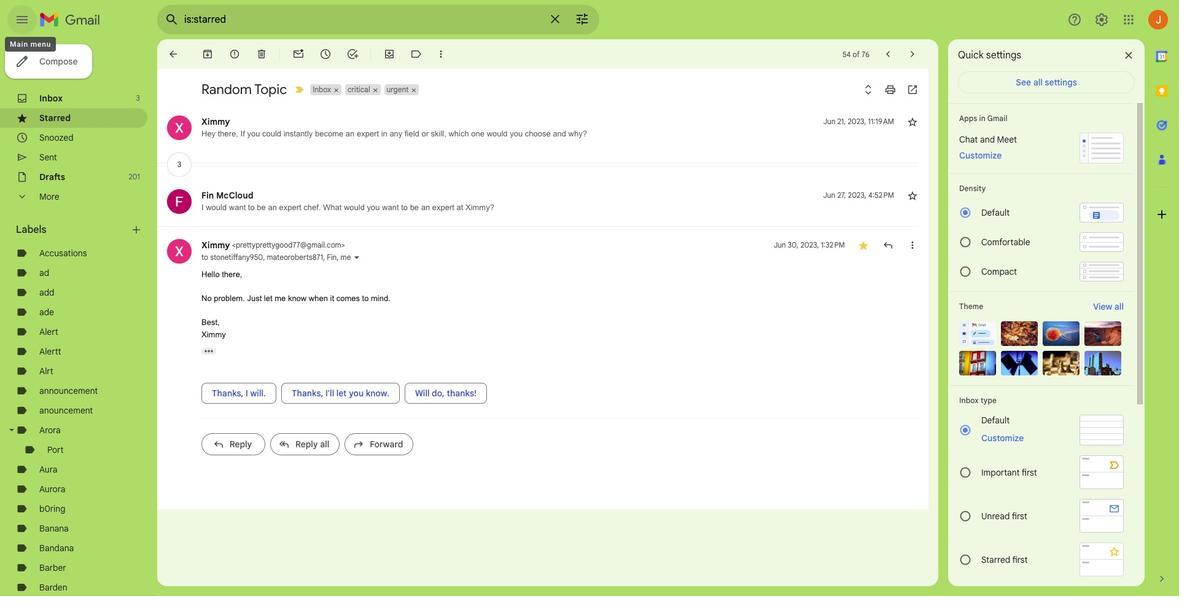 Task type: vqa. For each thing, say whether or not it's contained in the screenshot.
We associated with We come from a dark abyss, we end in a dark abyss, and we call the luminous interval life. Nikos Kazantzakis On Mon, Sep 11, 2023 at 10:24 AM James Peterson <james.peterson1902@gmai
no



Task type: locate. For each thing, give the bounding box(es) containing it.
there, left if
[[218, 129, 238, 138]]

want down mccloud
[[229, 203, 246, 212]]

reply for reply
[[230, 439, 252, 450]]

0 vertical spatial i
[[202, 203, 204, 212]]

announcement
[[39, 385, 98, 396]]

0 horizontal spatial reply
[[230, 439, 252, 450]]

default up comfortable on the right of page
[[982, 207, 1010, 218]]

alertt link
[[39, 346, 61, 357]]

not starred image
[[907, 116, 919, 128]]

me left know
[[275, 294, 286, 303]]

all
[[1034, 77, 1043, 88], [1115, 301, 1125, 312], [320, 439, 330, 450]]

4:52 pm
[[869, 191, 895, 200]]

apps
[[960, 114, 978, 123]]

0 horizontal spatial would
[[206, 203, 227, 212]]

search mail image
[[161, 9, 183, 31]]

1 vertical spatial i
[[246, 388, 248, 399]]

thanks,
[[212, 388, 244, 399], [292, 388, 323, 399]]

be
[[257, 203, 266, 212], [410, 203, 419, 212]]

main
[[10, 40, 28, 49]]

first down 'unread first'
[[1013, 554, 1029, 565]]

1 horizontal spatial fin
[[327, 253, 337, 262]]

expert left at
[[433, 203, 455, 212]]

hey there, if you could instantly become an expert in any field or skill, which one would you choose and why?
[[202, 129, 587, 138]]

0 vertical spatial there,
[[218, 129, 238, 138]]

customize down the chat
[[960, 150, 1002, 161]]

0 horizontal spatial ,
[[263, 253, 265, 262]]

accusations link
[[39, 248, 87, 259]]

jun left 30,
[[774, 240, 786, 250]]

ximmy
[[202, 116, 230, 127], [202, 240, 230, 251], [202, 330, 226, 339]]

ad
[[39, 267, 49, 278]]

list containing ximmy
[[157, 103, 919, 465]]

barden link
[[39, 582, 67, 593]]

1 vertical spatial customize
[[982, 433, 1025, 444]]

1 vertical spatial settings
[[1046, 77, 1078, 88]]

jun 21, 2023, 11:19 am
[[824, 117, 895, 126]]

you
[[247, 129, 260, 138], [510, 129, 523, 138], [367, 203, 380, 212], [349, 388, 364, 399]]

0 vertical spatial jun
[[824, 117, 836, 126]]

2 horizontal spatial inbox
[[960, 396, 979, 405]]

1 horizontal spatial ,
[[323, 253, 325, 262]]

1 vertical spatial 3
[[177, 160, 181, 169]]

in left any
[[381, 129, 388, 138]]

view all
[[1094, 301, 1125, 312]]

2 vertical spatial first
[[1013, 554, 1029, 565]]

customize button down the chat
[[953, 148, 1010, 163]]

starred down unread
[[982, 554, 1011, 565]]

chat and meet customize
[[960, 134, 1018, 161]]

2023, right 30,
[[801, 240, 820, 250]]

,
[[263, 253, 265, 262], [323, 253, 325, 262], [337, 253, 339, 262]]

1 ximmy from the top
[[202, 116, 230, 127]]

0 vertical spatial let
[[264, 294, 273, 303]]

default
[[982, 207, 1010, 218], [982, 415, 1010, 426]]

best,
[[202, 318, 220, 327]]

sent
[[39, 152, 57, 163]]

2 vertical spatial ximmy
[[202, 330, 226, 339]]

1 horizontal spatial let
[[337, 388, 347, 399]]

2 ximmy from the top
[[202, 240, 230, 251]]

expert left any
[[357, 129, 379, 138]]

0 vertical spatial first
[[1022, 467, 1038, 478]]

2 vertical spatial 2023,
[[801, 240, 820, 250]]

all inside list
[[320, 439, 330, 450]]

reply link
[[202, 433, 265, 455]]

0 vertical spatial settings
[[987, 49, 1022, 61]]

i left the will.
[[246, 388, 248, 399]]

all right see
[[1034, 77, 1043, 88]]

all down i'll
[[320, 439, 330, 450]]

would right what
[[344, 203, 365, 212]]

1 horizontal spatial inbox
[[313, 85, 331, 94]]

i'll
[[326, 388, 334, 399]]

drafts link
[[39, 171, 65, 183]]

there, down stonetiffany950
[[222, 270, 242, 279]]

Not starred checkbox
[[907, 189, 919, 202]]

first for important first
[[1022, 467, 1038, 478]]

theme element
[[960, 301, 984, 313]]

2 thanks, from the left
[[292, 388, 323, 399]]

0 vertical spatial default
[[982, 207, 1010, 218]]

1 vertical spatial customize button
[[975, 431, 1032, 446]]

1 vertical spatial there,
[[222, 270, 242, 279]]

jun for ximmy
[[824, 117, 836, 126]]

30,
[[788, 240, 799, 250]]

settings right see
[[1046, 77, 1078, 88]]

1 horizontal spatial want
[[382, 203, 399, 212]]

customize button for chat and meet
[[953, 148, 1010, 163]]

labels image
[[411, 48, 423, 60]]

be up ximmy < prettyprettygood77@gmail.com >
[[257, 203, 266, 212]]

tab list
[[1146, 39, 1180, 552]]

1 reply from the left
[[230, 439, 252, 450]]

2 default from the top
[[982, 415, 1010, 426]]

know.
[[366, 388, 390, 399]]

aurora
[[39, 484, 65, 495]]

i down fin mccloud at the left
[[202, 203, 204, 212]]

inbox button
[[310, 84, 333, 95]]

would
[[487, 129, 508, 138], [206, 203, 227, 212], [344, 203, 365, 212]]

Starred checkbox
[[858, 239, 870, 251]]

1 horizontal spatial and
[[981, 134, 996, 145]]

2 horizontal spatial all
[[1115, 301, 1125, 312]]

reply down 'thanks, i will.' button
[[230, 439, 252, 450]]

display density element
[[960, 184, 1125, 193]]

inbox inside button
[[313, 85, 331, 94]]

2 horizontal spatial would
[[487, 129, 508, 138]]

1 horizontal spatial i
[[246, 388, 248, 399]]

customize inside chat and meet customize
[[960, 150, 1002, 161]]

2023, right 27, on the right top
[[849, 191, 867, 200]]

0 vertical spatial fin
[[202, 190, 214, 201]]

0 vertical spatial starred
[[39, 112, 71, 124]]

let right just
[[264, 294, 273, 303]]

an up ximmy cell
[[268, 203, 277, 212]]

would down fin mccloud at the left
[[206, 203, 227, 212]]

2023, right 21,
[[848, 117, 867, 126]]

show trimmed content image
[[202, 348, 216, 355]]

jun left 21,
[[824, 117, 836, 126]]

2 vertical spatial all
[[320, 439, 330, 450]]

and left why?
[[553, 129, 567, 138]]

would right one
[[487, 129, 508, 138]]

0 vertical spatial me
[[341, 253, 351, 262]]

0 horizontal spatial starred
[[39, 112, 71, 124]]

me left show details image
[[341, 253, 351, 262]]

barden
[[39, 582, 67, 593]]

starred up 'snoozed'
[[39, 112, 71, 124]]

Search mail text field
[[184, 14, 541, 26]]

jun left 27, on the right top
[[824, 191, 836, 200]]

thanks, i'll let you know. button
[[281, 383, 400, 404]]

1 vertical spatial default
[[982, 415, 1010, 426]]

2023, for fin mccloud
[[849, 191, 867, 200]]

you right if
[[247, 129, 260, 138]]

you right what
[[367, 203, 380, 212]]

clear search image
[[543, 7, 568, 31]]

default down type
[[982, 415, 1010, 426]]

thanks, left the will.
[[212, 388, 244, 399]]

in
[[980, 114, 986, 123], [381, 129, 388, 138]]

0 horizontal spatial all
[[320, 439, 330, 450]]

0 horizontal spatial be
[[257, 203, 266, 212]]

field
[[405, 129, 420, 138]]

an left at
[[421, 203, 430, 212]]

will
[[415, 388, 430, 399]]

thanks, left i'll
[[292, 388, 323, 399]]

topic
[[255, 81, 287, 98]]

do,
[[432, 388, 445, 399]]

inbox left type
[[960, 396, 979, 405]]

what
[[323, 203, 342, 212]]

let right i'll
[[337, 388, 347, 399]]

alrt
[[39, 366, 53, 377]]

2 want from the left
[[382, 203, 399, 212]]

201
[[129, 172, 140, 181]]

2023,
[[848, 117, 867, 126], [849, 191, 867, 200], [801, 240, 820, 250]]

problem.
[[214, 294, 245, 303]]

fin left mccloud
[[202, 190, 214, 201]]

support image
[[1068, 12, 1083, 27]]

list
[[157, 103, 919, 465]]

all right view
[[1115, 301, 1125, 312]]

0 horizontal spatial settings
[[987, 49, 1022, 61]]

1 horizontal spatial all
[[1034, 77, 1043, 88]]

urgent
[[387, 85, 409, 94]]

gmail
[[988, 114, 1008, 123]]

0 horizontal spatial 3
[[136, 93, 140, 103]]

ximmy left <
[[202, 240, 230, 251]]

1 horizontal spatial me
[[341, 253, 351, 262]]

inbox type element
[[960, 396, 1125, 405]]

customize button up important
[[975, 431, 1032, 446]]

to up hello
[[202, 253, 208, 262]]

important first
[[982, 467, 1038, 478]]

stonetiffany950
[[210, 253, 263, 262]]

0 vertical spatial customize
[[960, 150, 1002, 161]]

to left at
[[401, 203, 408, 212]]

1 horizontal spatial settings
[[1046, 77, 1078, 88]]

older image
[[907, 48, 919, 60]]

thanks, for thanks, i will.
[[212, 388, 244, 399]]

0 vertical spatial all
[[1034, 77, 1043, 88]]

0 horizontal spatial and
[[553, 129, 567, 138]]

starred inside the labels navigation
[[39, 112, 71, 124]]

jun 27, 2023, 4:52 pm
[[824, 191, 895, 200]]

aurora link
[[39, 484, 65, 495]]

1 vertical spatial jun
[[824, 191, 836, 200]]

<
[[232, 240, 236, 250]]

customize up important
[[982, 433, 1025, 444]]

27,
[[838, 191, 847, 200]]

you left know. on the bottom left
[[349, 388, 364, 399]]

1 vertical spatial 2023,
[[849, 191, 867, 200]]

0 horizontal spatial thanks,
[[212, 388, 244, 399]]

first for starred first
[[1013, 554, 1029, 565]]

alrt link
[[39, 366, 53, 377]]

choose
[[525, 129, 551, 138]]

meet
[[998, 134, 1018, 145]]

jun for fin mccloud
[[824, 191, 836, 200]]

reply down thanks, i'll let you know. button
[[296, 439, 318, 450]]

want right what
[[382, 203, 399, 212]]

0 horizontal spatial inbox
[[39, 93, 63, 104]]

anouncement
[[39, 405, 93, 416]]

ximmy down best,
[[202, 330, 226, 339]]

1 vertical spatial first
[[1013, 510, 1028, 521]]

labels
[[16, 224, 46, 236]]

random
[[202, 81, 252, 98]]

1 vertical spatial in
[[381, 129, 388, 138]]

inbox up 'starred' link
[[39, 93, 63, 104]]

1 vertical spatial starred
[[982, 554, 1011, 565]]

0 vertical spatial ximmy
[[202, 116, 230, 127]]

inbox inside the labels navigation
[[39, 93, 63, 104]]

1 horizontal spatial thanks,
[[292, 388, 323, 399]]

ximmy up hey
[[202, 116, 230, 127]]

settings right quick
[[987, 49, 1022, 61]]

i inside button
[[246, 388, 248, 399]]

1 want from the left
[[229, 203, 246, 212]]

delete image
[[256, 48, 268, 60]]

1 horizontal spatial be
[[410, 203, 419, 212]]

in inside list
[[381, 129, 388, 138]]

1 be from the left
[[257, 203, 266, 212]]

54
[[843, 49, 851, 59]]

expert
[[357, 129, 379, 138], [279, 203, 302, 212], [433, 203, 455, 212]]

all inside button
[[1034, 77, 1043, 88]]

1 vertical spatial let
[[337, 388, 347, 399]]

3
[[136, 93, 140, 103], [177, 160, 181, 169]]

and right the chat
[[981, 134, 996, 145]]

1 horizontal spatial starred
[[982, 554, 1011, 565]]

first
[[1022, 467, 1038, 478], [1013, 510, 1028, 521], [1013, 554, 1029, 565]]

be left at
[[410, 203, 419, 212]]

1 horizontal spatial reply
[[296, 439, 318, 450]]

to
[[248, 203, 255, 212], [401, 203, 408, 212], [202, 253, 208, 262], [362, 294, 369, 303]]

2 be from the left
[[410, 203, 419, 212]]

Not starred checkbox
[[907, 116, 919, 128]]

0 horizontal spatial in
[[381, 129, 388, 138]]

important
[[982, 467, 1020, 478]]

alert
[[39, 326, 58, 337]]

or
[[422, 129, 429, 138]]

1 , from the left
[[263, 253, 265, 262]]

1:32 pm
[[821, 240, 846, 250]]

2 horizontal spatial ,
[[337, 253, 339, 262]]

will.
[[250, 388, 266, 399]]

to left mind.
[[362, 294, 369, 303]]

let
[[264, 294, 273, 303], [337, 388, 347, 399]]

2 , from the left
[[323, 253, 325, 262]]

expert left chef.
[[279, 203, 302, 212]]

jun 27, 2023, 4:52 pm cell
[[824, 189, 895, 202]]

0 vertical spatial customize button
[[953, 148, 1010, 163]]

announcement link
[[39, 385, 98, 396]]

0 vertical spatial in
[[980, 114, 986, 123]]

1 vertical spatial ximmy
[[202, 240, 230, 251]]

0 vertical spatial 2023,
[[848, 117, 867, 126]]

0 horizontal spatial want
[[229, 203, 246, 212]]

inbox down snooze 'icon'
[[313, 85, 331, 94]]

1 thanks, from the left
[[212, 388, 244, 399]]

1 horizontal spatial 3
[[177, 160, 181, 169]]

2 vertical spatial jun
[[774, 240, 786, 250]]

first right important
[[1022, 467, 1038, 478]]

first right unread
[[1013, 510, 1028, 521]]

random topic
[[202, 81, 287, 98]]

0 vertical spatial 3
[[136, 93, 140, 103]]

None search field
[[157, 5, 600, 34]]

1 vertical spatial all
[[1115, 301, 1125, 312]]

not starred image
[[907, 189, 919, 202]]

settings image
[[1095, 12, 1110, 27]]

in right apps
[[980, 114, 986, 123]]

1 vertical spatial me
[[275, 294, 286, 303]]

2 reply from the left
[[296, 439, 318, 450]]

comfortable
[[982, 237, 1031, 248]]

fin left show details image
[[327, 253, 337, 262]]

ad link
[[39, 267, 49, 278]]

customize button for default
[[975, 431, 1032, 446]]

any
[[390, 129, 403, 138]]

all inside button
[[1115, 301, 1125, 312]]

fin
[[202, 190, 214, 201], [327, 253, 337, 262]]

settings inside button
[[1046, 77, 1078, 88]]

an right the become
[[346, 129, 355, 138]]

apps in gmail
[[960, 114, 1008, 123]]



Task type: describe. For each thing, give the bounding box(es) containing it.
type
[[981, 396, 997, 405]]

0 horizontal spatial let
[[264, 294, 273, 303]]

aura link
[[39, 464, 57, 475]]

ximmy cell
[[202, 240, 345, 251]]

0 horizontal spatial me
[[275, 294, 286, 303]]

which
[[449, 129, 469, 138]]

urgent button
[[384, 84, 410, 95]]

starred for starred first
[[982, 554, 1011, 565]]

advanced search options image
[[570, 7, 595, 31]]

no
[[202, 294, 212, 303]]

density
[[960, 184, 987, 193]]

11:19 am
[[869, 117, 895, 126]]

see
[[1017, 77, 1032, 88]]

thanks, i will.
[[212, 388, 266, 399]]

archive image
[[202, 48, 214, 60]]

labels navigation
[[0, 39, 157, 596]]

quick
[[959, 49, 984, 61]]

3 inside dropdown button
[[177, 160, 181, 169]]

to stonetiffany950 , mateoroberts871 , fin , me
[[202, 253, 351, 262]]

bandana link
[[39, 543, 74, 554]]

skill,
[[431, 129, 447, 138]]

1 default from the top
[[982, 207, 1010, 218]]

no problem. just let me know when it comes to mind.
[[202, 294, 391, 303]]

ximmy < prettyprettygood77@gmail.com >
[[202, 240, 345, 251]]

there, for hello
[[222, 270, 242, 279]]

it
[[330, 294, 334, 303]]

there, for hey
[[218, 129, 238, 138]]

quick settings element
[[959, 49, 1022, 71]]

1 horizontal spatial would
[[344, 203, 365, 212]]

54 of 76
[[843, 49, 870, 59]]

1 horizontal spatial in
[[980, 114, 986, 123]]

3 , from the left
[[337, 253, 339, 262]]

3 ximmy from the top
[[202, 330, 226, 339]]

inbox for inbox type
[[960, 396, 979, 405]]

starred image
[[858, 239, 870, 251]]

unread
[[982, 510, 1011, 521]]

newer image
[[882, 48, 895, 60]]

reply all
[[296, 439, 330, 450]]

1 horizontal spatial expert
[[357, 129, 379, 138]]

21,
[[838, 117, 846, 126]]

main menu image
[[15, 12, 29, 27]]

one
[[472, 129, 485, 138]]

0 horizontal spatial an
[[268, 203, 277, 212]]

main menu
[[10, 40, 51, 49]]

and inside chat and meet customize
[[981, 134, 996, 145]]

2023, inside cell
[[801, 240, 820, 250]]

ade link
[[39, 307, 54, 318]]

unread first
[[982, 510, 1028, 521]]

show details image
[[354, 254, 361, 261]]

ximmy for ximmy
[[202, 116, 230, 127]]

fin mccloud
[[202, 190, 254, 201]]

you left the choose
[[510, 129, 523, 138]]

if
[[241, 129, 245, 138]]

add to tasks image
[[347, 48, 359, 60]]

gmail image
[[39, 7, 106, 32]]

0 horizontal spatial i
[[202, 203, 204, 212]]

i would want to be an expert chef. what would you want to be an expert at ximmy?
[[202, 203, 495, 212]]

critical
[[348, 85, 370, 94]]

let inside thanks, i'll let you know. button
[[337, 388, 347, 399]]

add
[[39, 287, 54, 298]]

know
[[288, 294, 307, 303]]

banana link
[[39, 523, 69, 534]]

2 horizontal spatial an
[[421, 203, 430, 212]]

view all button
[[1087, 299, 1132, 314]]

barber
[[39, 562, 66, 573]]

sent link
[[39, 152, 57, 163]]

see all settings
[[1017, 77, 1078, 88]]

drafts
[[39, 171, 65, 183]]

accusations
[[39, 248, 87, 259]]

3 inside the labels navigation
[[136, 93, 140, 103]]

hey
[[202, 129, 216, 138]]

>
[[341, 240, 345, 250]]

anouncement link
[[39, 405, 93, 416]]

arora link
[[39, 425, 61, 436]]

theme
[[960, 302, 984, 311]]

compose button
[[5, 44, 92, 79]]

reply for reply all
[[296, 439, 318, 450]]

labels heading
[[16, 224, 130, 236]]

you inside thanks, i'll let you know. button
[[349, 388, 364, 399]]

0 horizontal spatial fin
[[202, 190, 214, 201]]

jun inside cell
[[774, 240, 786, 250]]

become
[[315, 129, 344, 138]]

0 horizontal spatial expert
[[279, 203, 302, 212]]

bandana
[[39, 543, 74, 554]]

to down mccloud
[[248, 203, 255, 212]]

menu
[[31, 40, 51, 49]]

and inside list
[[553, 129, 567, 138]]

compact
[[982, 266, 1018, 277]]

see all settings button
[[959, 71, 1136, 93]]

first for unread first
[[1013, 510, 1028, 521]]

just
[[247, 294, 262, 303]]

critical button
[[345, 84, 372, 95]]

inbox for inbox button
[[313, 85, 331, 94]]

thanks, i will. button
[[202, 383, 276, 404]]

ade
[[39, 307, 54, 318]]

1 vertical spatial fin
[[327, 253, 337, 262]]

quick settings
[[959, 49, 1022, 61]]

starred link
[[39, 112, 71, 124]]

port
[[47, 444, 64, 455]]

forward link
[[345, 433, 414, 455]]

chef.
[[304, 203, 321, 212]]

ximmy for ximmy < prettyprettygood77@gmail.com >
[[202, 240, 230, 251]]

starred for 'starred' link
[[39, 112, 71, 124]]

chat
[[960, 134, 979, 145]]

report spam image
[[229, 48, 241, 60]]

hello there,
[[202, 270, 242, 279]]

will do, thanks!
[[415, 388, 477, 399]]

snooze image
[[320, 48, 332, 60]]

port link
[[47, 444, 64, 455]]

banana
[[39, 523, 69, 534]]

thanks, for thanks, i'll let you know.
[[292, 388, 323, 399]]

compose
[[39, 56, 78, 67]]

b0ring
[[39, 503, 65, 514]]

will do, thanks! button
[[405, 383, 487, 404]]

mateoroberts871
[[267, 253, 323, 262]]

back to starred image
[[167, 48, 179, 60]]

hello
[[202, 270, 220, 279]]

of
[[853, 49, 860, 59]]

starred first
[[982, 554, 1029, 565]]

barber link
[[39, 562, 66, 573]]

all for see
[[1034, 77, 1043, 88]]

1 horizontal spatial an
[[346, 129, 355, 138]]

jun 21, 2023, 11:19 am cell
[[824, 116, 895, 128]]

all for reply
[[320, 439, 330, 450]]

reply all link
[[270, 433, 340, 455]]

2023, for ximmy
[[848, 117, 867, 126]]

forward
[[370, 439, 403, 450]]

jun 30, 2023, 1:32 pm cell
[[774, 239, 846, 251]]

b0ring link
[[39, 503, 65, 514]]

2 horizontal spatial expert
[[433, 203, 455, 212]]

all for view
[[1115, 301, 1125, 312]]

inbox for inbox link
[[39, 93, 63, 104]]

view
[[1094, 301, 1113, 312]]

move to inbox image
[[383, 48, 396, 60]]

ximmy?
[[466, 203, 495, 212]]

more image
[[435, 48, 447, 60]]



